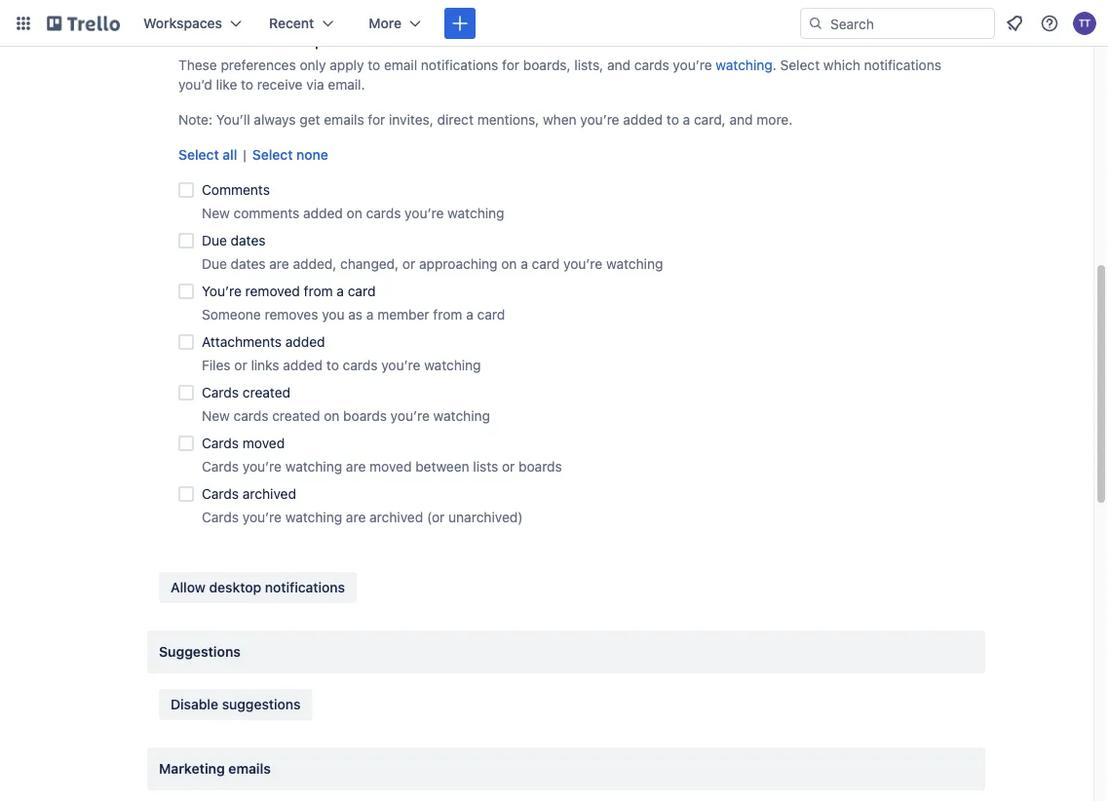 Task type: locate. For each thing, give the bounding box(es) containing it.
to left email
[[368, 58, 380, 74]]

Search field
[[824, 9, 994, 38]]

changed,
[[340, 256, 399, 272]]

due for due dates
[[202, 233, 227, 249]]

2 cards from the top
[[202, 436, 239, 452]]

1 vertical spatial are
[[346, 459, 366, 475]]

from down added,
[[304, 284, 333, 300]]

email
[[198, 34, 233, 50]]

created down links
[[243, 385, 290, 401]]

1 horizontal spatial archived
[[369, 510, 423, 526]]

0 horizontal spatial or
[[234, 358, 247, 374]]

unarchived)
[[448, 510, 523, 526]]

dates
[[231, 233, 266, 249], [231, 256, 266, 272]]

emails right marketing
[[228, 761, 271, 777]]

2 vertical spatial are
[[346, 510, 366, 526]]

added up added,
[[303, 206, 343, 222]]

moved left the between
[[369, 459, 412, 475]]

new down comments
[[202, 206, 230, 222]]

disable suggestions
[[171, 697, 301, 713]]

desktop
[[209, 580, 261, 596]]

1 horizontal spatial boards
[[519, 459, 562, 475]]

emails
[[324, 112, 364, 128], [228, 761, 271, 777]]

cards for cards you're watching are moved between lists or boards
[[202, 459, 239, 475]]

0 horizontal spatial for
[[368, 112, 385, 128]]

on right approaching
[[501, 256, 517, 272]]

due dates
[[202, 233, 266, 249]]

notification
[[237, 34, 311, 50]]

or right changed,
[[402, 256, 415, 272]]

2 due from the top
[[202, 256, 227, 272]]

between
[[415, 459, 469, 475]]

archived down cards moved
[[243, 486, 296, 502]]

on for cards
[[347, 206, 362, 222]]

0 horizontal spatial preferences
[[221, 58, 296, 74]]

none
[[296, 147, 328, 163]]

terry turtle (terryturtle) image
[[1073, 12, 1096, 35]]

workspaces button
[[132, 8, 253, 39]]

1 horizontal spatial on
[[347, 206, 362, 222]]

1 horizontal spatial for
[[502, 58, 520, 74]]

links
[[251, 358, 279, 374]]

2 horizontal spatial or
[[502, 459, 515, 475]]

receive
[[257, 77, 303, 93]]

cards
[[634, 58, 669, 74], [366, 206, 401, 222], [343, 358, 378, 374], [233, 408, 268, 424]]

or
[[402, 256, 415, 272], [234, 358, 247, 374], [502, 459, 515, 475]]

2 vertical spatial card
[[477, 307, 505, 323]]

moved
[[243, 436, 285, 452], [369, 459, 412, 475]]

boards up cards you're watching are moved between lists or boards
[[343, 408, 387, 424]]

2 dates from the top
[[231, 256, 266, 272]]

1 vertical spatial and
[[729, 112, 753, 128]]

0 horizontal spatial from
[[304, 284, 333, 300]]

boards right lists on the left bottom of the page
[[519, 459, 562, 475]]

1 due from the top
[[202, 233, 227, 249]]

0 horizontal spatial select
[[178, 147, 219, 163]]

you
[[322, 307, 345, 323]]

0 horizontal spatial emails
[[228, 761, 271, 777]]

archived
[[243, 486, 296, 502], [369, 510, 423, 526]]

new comments added on cards you're watching
[[202, 206, 504, 222]]

allow
[[171, 580, 206, 596]]

1 vertical spatial due
[[202, 256, 227, 272]]

suggestions
[[222, 697, 301, 713]]

0 vertical spatial dates
[[231, 233, 266, 249]]

1 vertical spatial boards
[[519, 459, 562, 475]]

you're
[[673, 58, 712, 74], [580, 112, 619, 128], [405, 206, 444, 222], [563, 256, 603, 272], [381, 358, 420, 374], [390, 408, 430, 424], [243, 459, 282, 475], [243, 510, 282, 526]]

on
[[347, 206, 362, 222], [501, 256, 517, 272], [324, 408, 340, 424]]

notifications right desktop
[[265, 580, 345, 596]]

1 horizontal spatial or
[[402, 256, 415, 272]]

select right .
[[780, 58, 820, 74]]

or right lists on the left bottom of the page
[[502, 459, 515, 475]]

0 vertical spatial or
[[402, 256, 415, 272]]

are
[[269, 256, 289, 272], [346, 459, 366, 475], [346, 510, 366, 526]]

added left card,
[[623, 112, 663, 128]]

preferences down notification
[[221, 58, 296, 74]]

0 vertical spatial boards
[[343, 408, 387, 424]]

on for boards
[[324, 408, 340, 424]]

cards down cards created
[[233, 408, 268, 424]]

2 vertical spatial or
[[502, 459, 515, 475]]

cards you're watching are moved between lists or boards
[[202, 459, 562, 475]]

due
[[202, 233, 227, 249], [202, 256, 227, 272]]

email
[[384, 58, 417, 74]]

comments
[[233, 206, 299, 222]]

1 vertical spatial on
[[501, 256, 517, 272]]

0 horizontal spatial archived
[[243, 486, 296, 502]]

dates down comments
[[231, 233, 266, 249]]

2 horizontal spatial notifications
[[864, 58, 941, 74]]

0 horizontal spatial card
[[348, 284, 376, 300]]

open information menu image
[[1040, 14, 1059, 33]]

a
[[683, 112, 690, 128], [521, 256, 528, 272], [337, 284, 344, 300], [366, 307, 374, 323], [466, 307, 473, 323]]

notifications
[[421, 58, 498, 74], [864, 58, 941, 74], [265, 580, 345, 596]]

2 horizontal spatial on
[[501, 256, 517, 272]]

when
[[543, 112, 577, 128]]

0 vertical spatial new
[[202, 206, 230, 222]]

select left all
[[178, 147, 219, 163]]

2 horizontal spatial select
[[780, 58, 820, 74]]

from
[[304, 284, 333, 300], [433, 307, 462, 323]]

for left invites,
[[368, 112, 385, 128]]

to
[[368, 58, 380, 74], [241, 77, 253, 93], [667, 112, 679, 128], [326, 358, 339, 374]]

added down 'removes'
[[285, 334, 325, 350]]

mentions,
[[477, 112, 539, 128]]

card down approaching
[[477, 307, 505, 323]]

marketing emails
[[159, 761, 271, 777]]

0 horizontal spatial on
[[324, 408, 340, 424]]

cards archived
[[202, 486, 296, 502]]

preferences up apply
[[315, 34, 394, 50]]

select
[[780, 58, 820, 74], [178, 147, 219, 163], [252, 147, 293, 163]]

notifications inside . select which notifications you'd like to receive via email.
[[864, 58, 941, 74]]

cards for cards archived
[[202, 486, 239, 502]]

more
[[369, 15, 402, 31]]

a left card,
[[683, 112, 690, 128]]

select none button
[[252, 146, 328, 165]]

you'll
[[216, 112, 250, 128]]

invites,
[[389, 112, 434, 128]]

0 vertical spatial emails
[[324, 112, 364, 128]]

emails right get
[[324, 112, 364, 128]]

or down the attachments
[[234, 358, 247, 374]]

0 vertical spatial card
[[532, 256, 560, 272]]

0 vertical spatial due
[[202, 233, 227, 249]]

more.
[[757, 112, 793, 128]]

0 vertical spatial on
[[347, 206, 362, 222]]

card
[[532, 256, 560, 272], [348, 284, 376, 300], [477, 307, 505, 323]]

and
[[607, 58, 631, 74], [729, 112, 753, 128]]

select right |
[[252, 147, 293, 163]]

card right approaching
[[532, 256, 560, 272]]

1 cards from the top
[[202, 385, 239, 401]]

for left boards,
[[502, 58, 520, 74]]

on up changed,
[[347, 206, 362, 222]]

suggestions
[[159, 644, 241, 660]]

and right card,
[[729, 112, 753, 128]]

cards moved
[[202, 436, 285, 452]]

dates down "due dates"
[[231, 256, 266, 272]]

0 vertical spatial and
[[607, 58, 631, 74]]

notifications down 'create board or workspace' icon
[[421, 58, 498, 74]]

1 vertical spatial dates
[[231, 256, 266, 272]]

1 horizontal spatial preferences
[[315, 34, 394, 50]]

5 cards from the top
[[202, 510, 239, 526]]

always
[[254, 112, 296, 128]]

0 vertical spatial moved
[[243, 436, 285, 452]]

are up cards you're watching are archived (or unarchived)
[[346, 459, 366, 475]]

create board or workspace image
[[450, 14, 470, 33]]

0 vertical spatial preferences
[[315, 34, 394, 50]]

2 new from the top
[[202, 408, 230, 424]]

new down cards created
[[202, 408, 230, 424]]

1 vertical spatial card
[[348, 284, 376, 300]]

archived left (or
[[369, 510, 423, 526]]

notifications down search field
[[864, 58, 941, 74]]

card up as
[[348, 284, 376, 300]]

and right lists,
[[607, 58, 631, 74]]

1 horizontal spatial from
[[433, 307, 462, 323]]

to right like
[[241, 77, 253, 93]]

created down cards created
[[272, 408, 320, 424]]

preferences
[[315, 34, 394, 50], [221, 58, 296, 74]]

select inside . select which notifications you'd like to receive via email.
[[780, 58, 820, 74]]

1 vertical spatial emails
[[228, 761, 271, 777]]

primary element
[[0, 0, 1108, 47]]

3 cards from the top
[[202, 459, 239, 475]]

apply
[[330, 58, 364, 74]]

boards
[[343, 408, 387, 424], [519, 459, 562, 475]]

search image
[[808, 16, 824, 31]]

are up removed
[[269, 256, 289, 272]]

cards
[[202, 385, 239, 401], [202, 436, 239, 452], [202, 459, 239, 475], [202, 486, 239, 502], [202, 510, 239, 526]]

watching
[[716, 58, 773, 74], [447, 206, 504, 222], [606, 256, 663, 272], [424, 358, 481, 374], [433, 408, 490, 424], [285, 459, 342, 475], [285, 510, 342, 526]]

for
[[502, 58, 520, 74], [368, 112, 385, 128]]

0 vertical spatial archived
[[243, 486, 296, 502]]

1 vertical spatial from
[[433, 307, 462, 323]]

disable
[[171, 697, 218, 713]]

direct
[[437, 112, 474, 128]]

. select which notifications you'd like to receive via email.
[[178, 58, 941, 93]]

lists
[[473, 459, 498, 475]]

new
[[202, 206, 230, 222], [202, 408, 230, 424]]

2 vertical spatial on
[[324, 408, 340, 424]]

1 horizontal spatial select
[[252, 147, 293, 163]]

from right member
[[433, 307, 462, 323]]

are down cards you're watching are moved between lists or boards
[[346, 510, 366, 526]]

1 vertical spatial preferences
[[221, 58, 296, 74]]

1 horizontal spatial moved
[[369, 459, 412, 475]]

4 cards from the top
[[202, 486, 239, 502]]

1 vertical spatial archived
[[369, 510, 423, 526]]

a right approaching
[[521, 256, 528, 272]]

moved up cards archived
[[243, 436, 285, 452]]

due dates are added, changed, or approaching on a card you're watching
[[202, 256, 663, 272]]

added,
[[293, 256, 337, 272]]

1 new from the top
[[202, 206, 230, 222]]

1 vertical spatial new
[[202, 408, 230, 424]]

2 horizontal spatial card
[[532, 256, 560, 272]]

1 dates from the top
[[231, 233, 266, 249]]

on down files or links added to cards you're watching
[[324, 408, 340, 424]]

0 horizontal spatial notifications
[[265, 580, 345, 596]]

cards right lists,
[[634, 58, 669, 74]]

these
[[178, 58, 217, 74]]

removes
[[265, 307, 318, 323]]

as
[[348, 307, 363, 323]]

you'd
[[178, 77, 212, 93]]



Task type: vqa. For each thing, say whether or not it's contained in the screenshot.


Task type: describe. For each thing, give the bounding box(es) containing it.
1 horizontal spatial card
[[477, 307, 505, 323]]

boards,
[[523, 58, 571, 74]]

0 horizontal spatial and
[[607, 58, 631, 74]]

due for due dates are added, changed, or approaching on a card you're watching
[[202, 256, 227, 272]]

more button
[[357, 8, 433, 39]]

1 horizontal spatial emails
[[324, 112, 364, 128]]

workspaces
[[143, 15, 222, 31]]

to down you
[[326, 358, 339, 374]]

comments
[[202, 182, 270, 198]]

dates for due dates are added, changed, or approaching on a card you're watching
[[231, 256, 266, 272]]

0 vertical spatial from
[[304, 284, 333, 300]]

removed
[[245, 284, 300, 300]]

1 vertical spatial or
[[234, 358, 247, 374]]

cards for cards created
[[202, 385, 239, 401]]

select all button
[[178, 146, 237, 165]]

like
[[216, 77, 237, 93]]

you're removed from a card
[[202, 284, 376, 300]]

.
[[773, 58, 777, 74]]

select all | select none
[[178, 147, 328, 163]]

disable suggestions link
[[159, 690, 312, 721]]

1 horizontal spatial notifications
[[421, 58, 498, 74]]

0 vertical spatial are
[[269, 256, 289, 272]]

recent button
[[257, 8, 345, 39]]

email.
[[328, 77, 365, 93]]

dates for due dates
[[231, 233, 266, 249]]

are for cards moved
[[346, 459, 366, 475]]

member
[[377, 307, 429, 323]]

marketing
[[159, 761, 225, 777]]

lists,
[[574, 58, 603, 74]]

new for new cards created on boards you're watching
[[202, 408, 230, 424]]

0 vertical spatial created
[[243, 385, 290, 401]]

recent
[[269, 15, 314, 31]]

these preferences only apply to email notifications for boards, lists, and cards you're watching
[[178, 58, 773, 74]]

someone
[[202, 307, 261, 323]]

cards you're watching are archived (or unarchived)
[[202, 510, 523, 526]]

1 horizontal spatial and
[[729, 112, 753, 128]]

attachments added
[[202, 334, 325, 350]]

cards for cards you're watching are archived (or unarchived)
[[202, 510, 239, 526]]

files or links added to cards you're watching
[[202, 358, 481, 374]]

1 vertical spatial for
[[368, 112, 385, 128]]

0 horizontal spatial moved
[[243, 436, 285, 452]]

someone removes you as a member from a card
[[202, 307, 505, 323]]

get
[[300, 112, 320, 128]]

only
[[300, 58, 326, 74]]

1 vertical spatial created
[[272, 408, 320, 424]]

a up you
[[337, 284, 344, 300]]

new for new comments added on cards you're watching
[[202, 206, 230, 222]]

email notification preferences
[[198, 34, 394, 50]]

back to home image
[[47, 8, 120, 39]]

are for cards archived
[[346, 510, 366, 526]]

which
[[823, 58, 860, 74]]

a down approaching
[[466, 307, 473, 323]]

allow desktop notifications
[[171, 580, 345, 596]]

all
[[223, 147, 237, 163]]

allow desktop notifications link
[[159, 573, 357, 604]]

attachments
[[202, 334, 282, 350]]

note: you'll always get emails for invites, direct mentions, when you're added to a card, and more.
[[178, 112, 793, 128]]

you're
[[202, 284, 242, 300]]

0 vertical spatial for
[[502, 58, 520, 74]]

watching link
[[716, 58, 773, 74]]

note:
[[178, 112, 213, 128]]

to inside . select which notifications you'd like to receive via email.
[[241, 77, 253, 93]]

new cards created on boards you're watching
[[202, 408, 490, 424]]

cards down as
[[343, 358, 378, 374]]

1 vertical spatial moved
[[369, 459, 412, 475]]

via
[[306, 77, 324, 93]]

a right as
[[366, 307, 374, 323]]

cards created
[[202, 385, 290, 401]]

added right links
[[283, 358, 323, 374]]

card,
[[694, 112, 726, 128]]

cards up changed,
[[366, 206, 401, 222]]

approaching
[[419, 256, 498, 272]]

0 notifications image
[[1003, 12, 1026, 35]]

cards for cards moved
[[202, 436, 239, 452]]

|
[[243, 147, 246, 163]]

(or
[[427, 510, 445, 526]]

0 horizontal spatial boards
[[343, 408, 387, 424]]

to left card,
[[667, 112, 679, 128]]

files
[[202, 358, 231, 374]]



